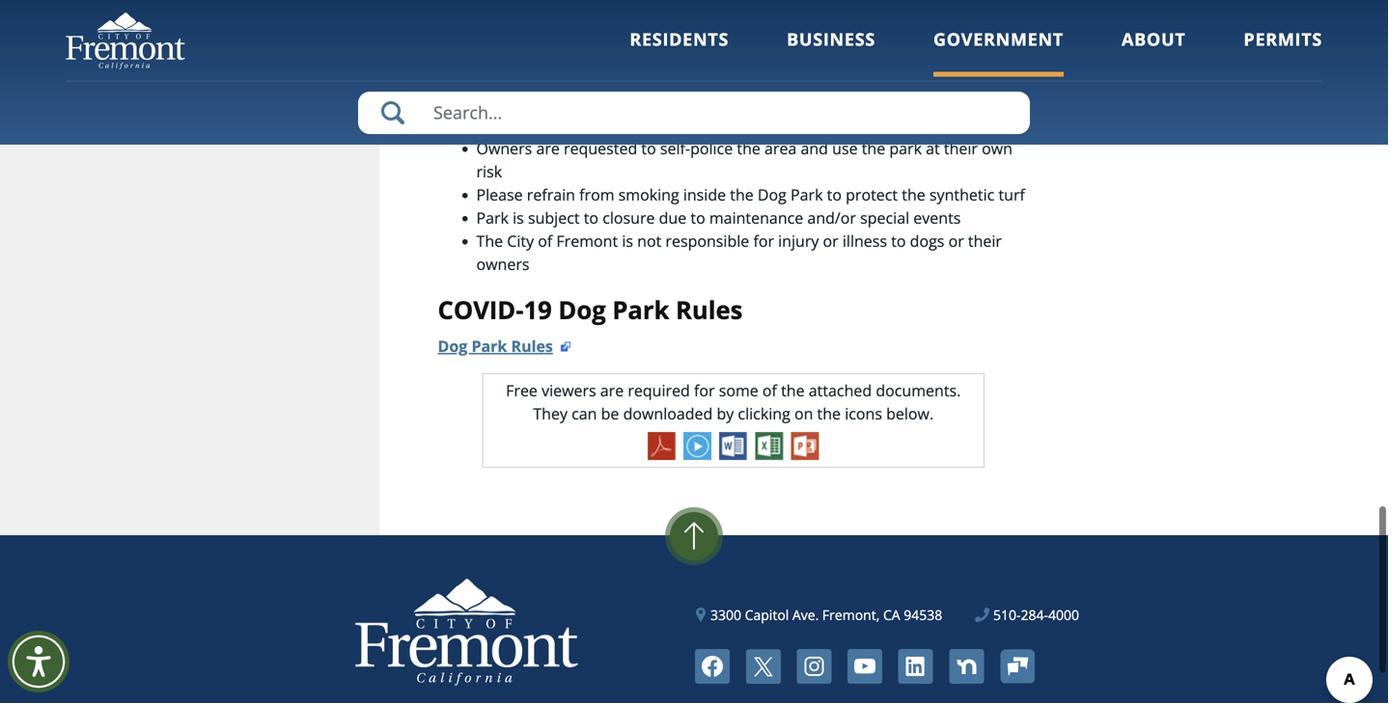 Task type: describe. For each thing, give the bounding box(es) containing it.
0 horizontal spatial or
[[788, 69, 804, 89]]

19
[[524, 293, 552, 327]]

use
[[832, 138, 858, 159]]

are up self-
[[680, 115, 704, 136]]

requested
[[564, 138, 637, 159]]

in
[[784, 115, 797, 136]]

0 horizontal spatial dogs
[[642, 115, 676, 136]]

chews
[[895, 69, 940, 89]]

1 vertical spatial other
[[561, 115, 601, 136]]

viewers
[[542, 380, 596, 401]]

business
[[787, 28, 875, 51]]

are inside free viewers are required for some of the attached documents. they can be downloaded by clicking on the icons below.
[[600, 380, 624, 401]]

2 vertical spatial their
[[968, 231, 1002, 252]]

residents link
[[630, 28, 729, 77]]

prong
[[902, 0, 945, 20]]

treats
[[591, 92, 633, 113]]

4000
[[1048, 606, 1079, 624]]

clicking
[[738, 403, 790, 424]]

prohibited
[[679, 22, 755, 43]]

1 vertical spatial of
[[538, 231, 552, 252]]

1 horizontal spatial is
[[622, 231, 633, 252]]

for
[[476, 0, 500, 20]]

1 vertical spatial permitted
[[708, 115, 780, 136]]

park.
[[476, 92, 513, 113]]

permits link
[[1244, 28, 1322, 77]]

dog right the "19"
[[558, 293, 606, 327]]

(fmc
[[787, 45, 823, 66]]

events
[[913, 208, 961, 228]]

0 vertical spatial dogs
[[748, 45, 783, 66]]

park up the
[[476, 208, 509, 228]]

covid-19 dog park rules dog park rules
[[438, 293, 743, 356]]

below.
[[886, 403, 934, 424]]

1 please from the top
[[476, 69, 523, 89]]

collars
[[549, 22, 596, 43]]

turf
[[998, 184, 1025, 205]]

to up "and/or"
[[827, 184, 842, 205]]

94538
[[904, 606, 942, 624]]

0 vertical spatial permitted
[[665, 92, 736, 113]]

dog(s)
[[634, 0, 678, 20]]

be
[[601, 403, 619, 424]]

some
[[719, 380, 758, 401]]

to down inside
[[691, 208, 705, 228]]

protect
[[846, 184, 898, 205]]

do
[[527, 69, 546, 89]]

park up "and/or"
[[791, 184, 823, 205]]

subject
[[528, 208, 580, 228]]

for inside for the safety of your dog(s) and other park visitors, chock, prong (pinch) and spike collars are strictly prohibited dog owners must clean up after their dogs (fmc 3-5300(5)(6)(7)) please do not bring human food, dog food, or long-lasting chews into the park. small dog treats are permitted no animals other than dogs are permitted in the area owners are requested to self-police the area and use the park at their own risk please refrain from smoking inside the dog park to protect the synthetic turf park is subject to closure due to maintenance and/or special events the city of fremont is not responsible for injury or illness to dogs or their owners
[[753, 231, 774, 252]]

fremont
[[556, 231, 618, 252]]

are down 'your'
[[600, 22, 624, 43]]

the right into at the right
[[976, 69, 1000, 89]]

1 horizontal spatial park
[[889, 138, 922, 159]]

permits
[[1244, 28, 1322, 51]]

3-
[[827, 45, 841, 66]]

special
[[860, 208, 909, 228]]

dog park rules link
[[438, 336, 572, 356]]

2 vertical spatial and
[[801, 138, 828, 159]]

than
[[605, 115, 638, 136]]

bring
[[578, 69, 615, 89]]

for the safety of your dog(s) and other park visitors, chock, prong (pinch) and spike collars are strictly prohibited dog owners must clean up after their dogs (fmc 3-5300(5)(6)(7)) please do not bring human food, dog food, or long-lasting chews into the park. small dog treats are permitted no animals other than dogs are permitted in the area owners are requested to self-police the area and use the park at their own risk please refrain from smoking inside the dog park to protect the synthetic turf park is subject to closure due to maintenance and/or special events the city of fremont is not responsible for injury or illness to dogs or their owners
[[476, 0, 1025, 275]]

footer tw icon image
[[746, 649, 781, 684]]

0 vertical spatial owners
[[509, 45, 562, 66]]

responsible
[[665, 231, 749, 252]]

download excel viewer image
[[755, 432, 783, 460]]

attached
[[809, 380, 872, 401]]

dog down 'covid-'
[[438, 336, 467, 356]]

footer ig icon image
[[797, 649, 831, 684]]

government
[[933, 28, 1064, 51]]

1 vertical spatial their
[[944, 138, 978, 159]]

(pinch)
[[949, 0, 998, 20]]

the up maintenance
[[730, 184, 754, 205]]

2 food, from the left
[[747, 69, 784, 89]]

spike
[[508, 22, 545, 43]]

download word viewer image
[[719, 432, 747, 460]]

fremont,
[[822, 606, 880, 624]]

your
[[597, 0, 630, 20]]

ca
[[883, 606, 900, 624]]

the right on in the right bottom of the page
[[817, 403, 841, 424]]

5300(5)(6)(7))
[[841, 45, 934, 66]]

strictly
[[628, 22, 675, 43]]

2 horizontal spatial dogs
[[910, 231, 944, 252]]

0 vertical spatial dog
[[716, 69, 743, 89]]

are down animals
[[536, 138, 560, 159]]

of inside free viewers are required for some of the attached documents. they can be downloaded by clicking on the icons below.
[[762, 380, 777, 401]]

animals
[[501, 115, 557, 136]]

park up required
[[612, 293, 669, 327]]

2 horizontal spatial or
[[948, 231, 964, 252]]

due
[[659, 208, 686, 228]]

covid-
[[438, 293, 524, 327]]

1 vertical spatial area
[[764, 138, 797, 159]]

the
[[476, 231, 503, 252]]

own
[[982, 138, 1012, 159]]

to up 'fremont'
[[584, 208, 598, 228]]

injury
[[778, 231, 819, 252]]



Task type: locate. For each thing, give the bounding box(es) containing it.
can
[[572, 403, 597, 424]]

0 horizontal spatial park
[[756, 0, 789, 20]]

owners
[[476, 138, 532, 159]]

downloaded
[[623, 403, 713, 424]]

download windows media player image
[[683, 432, 711, 460]]

not down closure
[[637, 231, 661, 252]]

the up on in the right bottom of the page
[[781, 380, 805, 401]]

2 vertical spatial of
[[762, 380, 777, 401]]

their down prohibited
[[710, 45, 744, 66]]

and left use
[[801, 138, 828, 159]]

police
[[690, 138, 733, 159]]

owners down the
[[476, 254, 529, 275]]

and up prohibited
[[682, 0, 709, 20]]

2 please from the top
[[476, 184, 523, 205]]

0 horizontal spatial for
[[694, 380, 715, 401]]

by
[[717, 403, 734, 424]]

1 vertical spatial dogs
[[642, 115, 676, 136]]

other up requested
[[561, 115, 601, 136]]

1 horizontal spatial area
[[829, 115, 861, 136]]

food, down after
[[675, 69, 712, 89]]

or down (fmc
[[788, 69, 804, 89]]

0 horizontal spatial dog
[[560, 92, 587, 113]]

for down maintenance
[[753, 231, 774, 252]]

1 horizontal spatial dog
[[716, 69, 743, 89]]

footer nd icon image
[[949, 649, 984, 684]]

food,
[[675, 69, 712, 89], [747, 69, 784, 89]]

1 vertical spatial please
[[476, 184, 523, 205]]

2 horizontal spatial of
[[762, 380, 777, 401]]

1 horizontal spatial food,
[[747, 69, 784, 89]]

2 horizontal spatial and
[[801, 138, 828, 159]]

documents.
[[876, 380, 961, 401]]

1 horizontal spatial for
[[753, 231, 774, 252]]

is up city
[[513, 208, 524, 228]]

for left some
[[694, 380, 715, 401]]

dogs
[[748, 45, 783, 66], [642, 115, 676, 136], [910, 231, 944, 252]]

510-284-4000
[[993, 606, 1079, 624]]

0 vertical spatial park
[[756, 0, 789, 20]]

1 vertical spatial dog
[[560, 92, 587, 113]]

on
[[794, 403, 813, 424]]

to down the special
[[891, 231, 906, 252]]

0 horizontal spatial other
[[561, 115, 601, 136]]

footer fb icon image
[[695, 649, 730, 684]]

dog
[[476, 45, 505, 66], [758, 184, 787, 205], [558, 293, 606, 327], [438, 336, 467, 356]]

284-
[[1021, 606, 1048, 624]]

are up be
[[600, 380, 624, 401]]

dog
[[716, 69, 743, 89], [560, 92, 587, 113]]

at
[[926, 138, 940, 159]]

refrain
[[527, 184, 575, 205]]

inside
[[683, 184, 726, 205]]

510-
[[993, 606, 1021, 624]]

0 vertical spatial of
[[579, 0, 593, 20]]

not right do
[[550, 69, 574, 89]]

government link
[[933, 28, 1064, 77]]

0 horizontal spatial area
[[764, 138, 797, 159]]

1 horizontal spatial dogs
[[748, 45, 783, 66]]

area
[[829, 115, 861, 136], [764, 138, 797, 159]]

the right use
[[862, 138, 885, 159]]

chock,
[[852, 0, 898, 20]]

1 vertical spatial rules
[[511, 336, 553, 356]]

for inside free viewers are required for some of the attached documents. they can be downloaded by clicking on the icons below.
[[694, 380, 715, 401]]

or
[[788, 69, 804, 89], [823, 231, 839, 252], [948, 231, 964, 252]]

about
[[1122, 28, 1186, 51]]

please
[[476, 69, 523, 89], [476, 184, 523, 205]]

0 horizontal spatial rules
[[511, 336, 553, 356]]

food, up in
[[747, 69, 784, 89]]

for
[[753, 231, 774, 252], [694, 380, 715, 401]]

smoking
[[618, 184, 679, 205]]

0 vertical spatial is
[[513, 208, 524, 228]]

visitors,
[[793, 0, 848, 20]]

risk
[[476, 161, 502, 182]]

download powerpoint viewer image
[[791, 432, 819, 460]]

0 vertical spatial for
[[753, 231, 774, 252]]

1 horizontal spatial other
[[713, 0, 752, 20]]

3300 capitol ave. fremont, ca 94538
[[710, 606, 942, 624]]

ave.
[[792, 606, 819, 624]]

and down for
[[476, 22, 504, 43]]

area down in
[[764, 138, 797, 159]]

1 vertical spatial and
[[476, 22, 504, 43]]

human
[[619, 69, 671, 89]]

0 vertical spatial rules
[[676, 293, 743, 327]]

no
[[476, 115, 497, 136]]

dogs left (fmc
[[748, 45, 783, 66]]

area up use
[[829, 115, 861, 136]]

the up spike
[[504, 0, 528, 20]]

footer li icon image
[[898, 649, 933, 684]]

not
[[550, 69, 574, 89], [637, 231, 661, 252]]

owners
[[509, 45, 562, 66], [476, 254, 529, 275]]

park left visitors,
[[756, 0, 789, 20]]

download acrobat reader image
[[648, 432, 676, 460]]

of right city
[[538, 231, 552, 252]]

icons
[[845, 403, 882, 424]]

of up collars
[[579, 0, 593, 20]]

up
[[649, 45, 668, 66]]

they
[[533, 403, 568, 424]]

owners up do
[[509, 45, 562, 66]]

their down synthetic
[[968, 231, 1002, 252]]

0 horizontal spatial of
[[538, 231, 552, 252]]

1 vertical spatial is
[[622, 231, 633, 252]]

other
[[713, 0, 752, 20], [561, 115, 601, 136]]

the right police on the top of page
[[737, 138, 760, 159]]

are down human
[[637, 92, 661, 113]]

dog down "bring"
[[560, 92, 587, 113]]

clean
[[607, 45, 645, 66]]

510-284-4000 link
[[975, 605, 1079, 625]]

their right at
[[944, 138, 978, 159]]

dog down prohibited
[[716, 69, 743, 89]]

capitol
[[745, 606, 789, 624]]

1 horizontal spatial of
[[579, 0, 593, 20]]

of
[[579, 0, 593, 20], [538, 231, 552, 252], [762, 380, 777, 401]]

synthetic
[[929, 184, 994, 205]]

0 horizontal spatial is
[[513, 208, 524, 228]]

required
[[628, 380, 690, 401]]

into
[[944, 69, 972, 89]]

0 horizontal spatial and
[[476, 22, 504, 43]]

the right in
[[801, 115, 825, 136]]

dog down for
[[476, 45, 505, 66]]

1 vertical spatial owners
[[476, 254, 529, 275]]

0 horizontal spatial not
[[550, 69, 574, 89]]

1 vertical spatial for
[[694, 380, 715, 401]]

self-
[[660, 138, 690, 159]]

3300
[[710, 606, 741, 624]]

and/or
[[807, 208, 856, 228]]

dogs up self-
[[642, 115, 676, 136]]

2 vertical spatial dogs
[[910, 231, 944, 252]]

3300 capitol ave. fremont, ca 94538 link
[[696, 605, 942, 625]]

0 vertical spatial their
[[710, 45, 744, 66]]

and
[[682, 0, 709, 20], [476, 22, 504, 43], [801, 138, 828, 159]]

maintenance
[[709, 208, 803, 228]]

after
[[672, 45, 706, 66]]

0 vertical spatial please
[[476, 69, 523, 89]]

of up clicking
[[762, 380, 777, 401]]

lasting
[[844, 69, 891, 89]]

rules down the "19"
[[511, 336, 553, 356]]

1 vertical spatial park
[[889, 138, 922, 159]]

0 horizontal spatial food,
[[675, 69, 712, 89]]

or down "and/or"
[[823, 231, 839, 252]]

dogs down events
[[910, 231, 944, 252]]

small
[[517, 92, 556, 113]]

must
[[566, 45, 603, 66]]

please up the park.
[[476, 69, 523, 89]]

to left self-
[[641, 138, 656, 159]]

1 horizontal spatial and
[[682, 0, 709, 20]]

free
[[506, 380, 538, 401]]

0 vertical spatial and
[[682, 0, 709, 20]]

1 horizontal spatial rules
[[676, 293, 743, 327]]

footer my icon image
[[1000, 650, 1035, 684]]

footer yt icon image
[[848, 649, 882, 684]]

park down 'covid-'
[[471, 336, 507, 356]]

closure
[[602, 208, 655, 228]]

the up events
[[902, 184, 925, 205]]

0 vertical spatial area
[[829, 115, 861, 136]]

from
[[579, 184, 614, 205]]

is down closure
[[622, 231, 633, 252]]

0 vertical spatial not
[[550, 69, 574, 89]]

1 horizontal spatial or
[[823, 231, 839, 252]]

0 vertical spatial other
[[713, 0, 752, 20]]

park
[[756, 0, 789, 20], [889, 138, 922, 159]]

free viewers are required for some of the attached documents. they can be downloaded by clicking on the icons below.
[[506, 380, 961, 424]]

business link
[[787, 28, 875, 77]]

rules down responsible
[[676, 293, 743, 327]]

are
[[600, 22, 624, 43], [637, 92, 661, 113], [680, 115, 704, 136], [536, 138, 560, 159], [600, 380, 624, 401]]

or down events
[[948, 231, 964, 252]]

1 horizontal spatial not
[[637, 231, 661, 252]]

dog up maintenance
[[758, 184, 787, 205]]

park left at
[[889, 138, 922, 159]]

1 food, from the left
[[675, 69, 712, 89]]

residents
[[630, 28, 729, 51]]

other up prohibited
[[713, 0, 752, 20]]

safety
[[532, 0, 575, 20]]

Search text field
[[358, 92, 1030, 134]]

please down risk
[[476, 184, 523, 205]]

city
[[507, 231, 534, 252]]

1 vertical spatial not
[[637, 231, 661, 252]]



Task type: vqa. For each thing, say whether or not it's contained in the screenshot.
"Ball"
no



